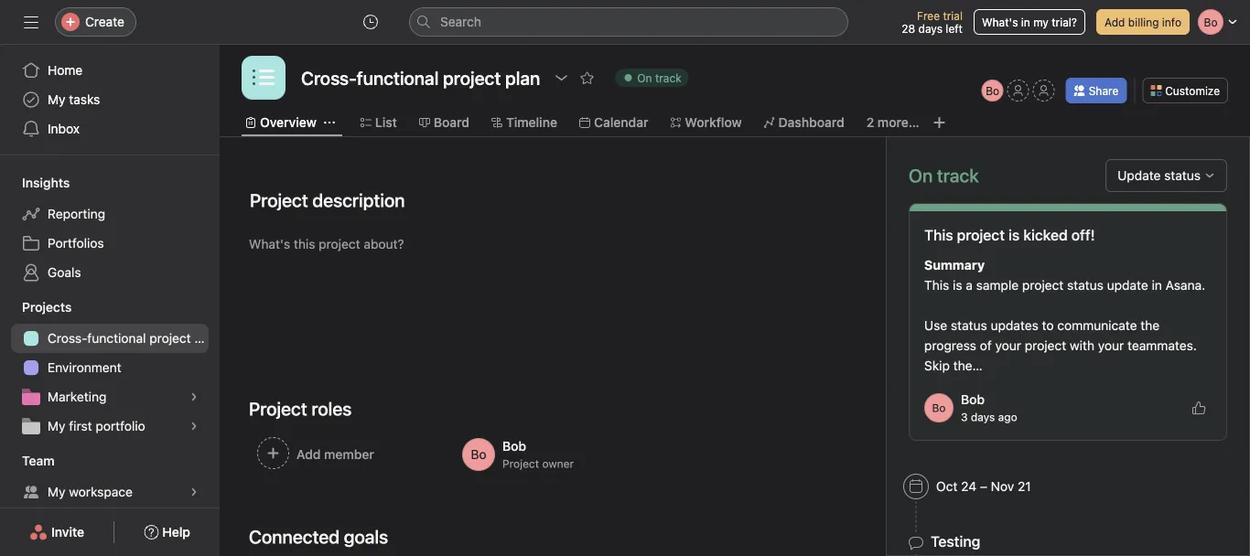 Task type: vqa. For each thing, say whether or not it's contained in the screenshot.
row containing 2
no



Task type: locate. For each thing, give the bounding box(es) containing it.
kicked off!
[[1024, 227, 1095, 244]]

marketing
[[48, 390, 107, 405]]

teams element
[[0, 445, 220, 511]]

projects element
[[0, 291, 220, 445]]

bob up project
[[503, 439, 527, 454]]

this
[[925, 227, 954, 244], [925, 278, 950, 293]]

my left tasks
[[48, 92, 65, 107]]

1 vertical spatial my
[[48, 419, 65, 434]]

2 my from the top
[[48, 419, 65, 434]]

28
[[902, 22, 916, 35]]

in left asana.
[[1152, 278, 1163, 293]]

is left kicked off!
[[1009, 227, 1020, 244]]

my left first
[[48, 419, 65, 434]]

bob inside bob 3 days ago
[[961, 392, 985, 407]]

this up summary
[[925, 227, 954, 244]]

your
[[996, 338, 1022, 353], [1098, 338, 1125, 353]]

in left my
[[1022, 16, 1031, 28]]

1 your from the left
[[996, 338, 1022, 353]]

days right 3
[[971, 411, 995, 424]]

progress
[[925, 338, 977, 353]]

workflow link
[[671, 113, 742, 133]]

0 horizontal spatial bob
[[503, 439, 527, 454]]

status for use status updates to communicate the progress of your project with your teammates. skip the…
[[951, 318, 988, 333]]

bob project owner
[[503, 439, 574, 471]]

share button
[[1066, 78, 1127, 103]]

0 vertical spatial bob
[[961, 392, 985, 407]]

use
[[925, 318, 948, 333]]

1 vertical spatial bob
[[503, 439, 527, 454]]

your down updates
[[996, 338, 1022, 353]]

search button
[[409, 7, 849, 37]]

0 horizontal spatial days
[[919, 22, 943, 35]]

status inside dropdown button
[[1165, 168, 1201, 183]]

2 horizontal spatial status
[[1165, 168, 1201, 183]]

bob for bob 3 days ago
[[961, 392, 985, 407]]

0 vertical spatial bo
[[986, 84, 1000, 97]]

0 vertical spatial is
[[1009, 227, 1020, 244]]

1 vertical spatial bo
[[932, 402, 946, 415]]

my workspace link
[[11, 478, 209, 507]]

my first portfolio link
[[11, 412, 209, 441]]

0 horizontal spatial your
[[996, 338, 1022, 353]]

2 more… button
[[867, 113, 920, 133]]

is left a
[[953, 278, 963, 293]]

more…
[[878, 115, 920, 130]]

create
[[85, 14, 124, 29]]

add
[[1105, 16, 1126, 28]]

1 this from the top
[[925, 227, 954, 244]]

workspace
[[69, 485, 133, 500]]

1 horizontal spatial bo
[[986, 84, 1000, 97]]

1 horizontal spatial your
[[1098, 338, 1125, 353]]

0 vertical spatial days
[[919, 22, 943, 35]]

bo button
[[982, 80, 1004, 102]]

status
[[1165, 168, 1201, 183], [1068, 278, 1104, 293], [951, 318, 988, 333]]

0 vertical spatial this
[[925, 227, 954, 244]]

my for my tasks
[[48, 92, 65, 107]]

board
[[434, 115, 470, 130]]

on track
[[909, 165, 979, 186]]

bo left 3
[[932, 402, 946, 415]]

1 vertical spatial this
[[925, 278, 950, 293]]

0 horizontal spatial status
[[951, 318, 988, 333]]

is
[[1009, 227, 1020, 244], [953, 278, 963, 293]]

in
[[1022, 16, 1031, 28], [1152, 278, 1163, 293]]

bo inside bo button
[[986, 84, 1000, 97]]

invite
[[51, 525, 84, 540]]

help button
[[132, 516, 202, 549]]

1 vertical spatial status
[[1068, 278, 1104, 293]]

days right 28
[[919, 22, 943, 35]]

list image
[[253, 67, 275, 89]]

create button
[[55, 7, 136, 37]]

see details, my workspace image
[[189, 487, 200, 498]]

this down summary
[[925, 278, 950, 293]]

days inside free trial 28 days left
[[919, 22, 943, 35]]

3 my from the top
[[48, 485, 65, 500]]

functional
[[87, 331, 146, 346]]

status for update status
[[1165, 168, 1201, 183]]

portfolio
[[96, 419, 145, 434]]

days
[[919, 22, 943, 35], [971, 411, 995, 424]]

inbox link
[[11, 114, 209, 144]]

0 horizontal spatial in
[[1022, 16, 1031, 28]]

to
[[1042, 318, 1054, 333]]

None text field
[[297, 61, 545, 94]]

0 vertical spatial my
[[48, 92, 65, 107]]

bob for bob project owner
[[503, 439, 527, 454]]

0 horizontal spatial bo
[[932, 402, 946, 415]]

0 vertical spatial in
[[1022, 16, 1031, 28]]

project down the to
[[1025, 338, 1067, 353]]

status up "of"
[[951, 318, 988, 333]]

project
[[957, 227, 1005, 244], [1023, 278, 1064, 293], [149, 331, 191, 346], [1025, 338, 1067, 353]]

bob inside bob project owner
[[503, 439, 527, 454]]

team
[[22, 454, 55, 469]]

testing link
[[931, 533, 981, 551]]

bo down what's
[[986, 84, 1000, 97]]

trial?
[[1052, 16, 1078, 28]]

portfolios
[[48, 236, 104, 251]]

what's
[[982, 16, 1018, 28]]

my workspace
[[48, 485, 133, 500]]

1 horizontal spatial is
[[1009, 227, 1020, 244]]

reporting link
[[11, 200, 209, 229]]

project up summary
[[957, 227, 1005, 244]]

status inside use status updates to communicate the progress of your project with your teammates. skip the…
[[951, 318, 988, 333]]

this for this is a sample project status update in asana.
[[925, 278, 950, 293]]

search list box
[[409, 7, 849, 37]]

invite button
[[17, 516, 96, 549]]

sample
[[977, 278, 1019, 293]]

1 my from the top
[[48, 92, 65, 107]]

reporting
[[48, 206, 105, 222]]

global element
[[0, 45, 220, 155]]

2 vertical spatial status
[[951, 318, 988, 333]]

my inside projects element
[[48, 419, 65, 434]]

insights
[[22, 175, 70, 190]]

customize
[[1166, 84, 1220, 97]]

use status updates to communicate the progress of your project with your teammates. skip the…
[[925, 318, 1201, 374]]

nov
[[991, 479, 1015, 494]]

1 vertical spatial in
[[1152, 278, 1163, 293]]

update
[[1118, 168, 1161, 183]]

1 horizontal spatial in
[[1152, 278, 1163, 293]]

1 horizontal spatial status
[[1068, 278, 1104, 293]]

bob
[[961, 392, 985, 407], [503, 439, 527, 454]]

my
[[48, 92, 65, 107], [48, 419, 65, 434], [48, 485, 65, 500]]

1 vertical spatial is
[[953, 278, 963, 293]]

1 horizontal spatial bob
[[961, 392, 985, 407]]

0 vertical spatial status
[[1165, 168, 1201, 183]]

testing
[[931, 533, 981, 551]]

cross-functional project plan link
[[11, 324, 220, 353]]

my down team at the left bottom of page
[[48, 485, 65, 500]]

dashboard link
[[764, 113, 845, 133]]

status right update
[[1165, 168, 1201, 183]]

my inside teams element
[[48, 485, 65, 500]]

bob up 3
[[961, 392, 985, 407]]

1 horizontal spatial days
[[971, 411, 995, 424]]

bo inside latest status update element
[[932, 402, 946, 415]]

insights element
[[0, 167, 220, 291]]

show options image
[[554, 70, 569, 85]]

2 this from the top
[[925, 278, 950, 293]]

calendar
[[594, 115, 649, 130]]

2
[[867, 115, 875, 130]]

my for my first portfolio
[[48, 419, 65, 434]]

my inside global element
[[48, 92, 65, 107]]

my for my workspace
[[48, 485, 65, 500]]

status up communicate
[[1068, 278, 1104, 293]]

marketing link
[[11, 383, 209, 412]]

hide sidebar image
[[24, 15, 38, 29]]

on track
[[637, 71, 682, 84]]

1 vertical spatial days
[[971, 411, 995, 424]]

timeline link
[[492, 113, 558, 133]]

add member button
[[249, 429, 447, 481]]

your down communicate
[[1098, 338, 1125, 353]]

2 vertical spatial my
[[48, 485, 65, 500]]



Task type: describe. For each thing, give the bounding box(es) containing it.
2 your from the left
[[1098, 338, 1125, 353]]

the…
[[954, 358, 983, 374]]

days inside bob 3 days ago
[[971, 411, 995, 424]]

oct 24 – nov 21
[[937, 479, 1032, 494]]

oct
[[937, 479, 958, 494]]

update status
[[1118, 168, 1201, 183]]

board link
[[419, 113, 470, 133]]

add to starred image
[[580, 70, 594, 85]]

trial
[[943, 9, 963, 22]]

project roles
[[249, 398, 352, 420]]

environment link
[[11, 353, 209, 383]]

Project description title text field
[[238, 181, 410, 220]]

tasks
[[69, 92, 100, 107]]

with
[[1070, 338, 1095, 353]]

inbox
[[48, 121, 80, 136]]

my tasks link
[[11, 85, 209, 114]]

summary
[[925, 258, 985, 273]]

21
[[1018, 479, 1032, 494]]

projects button
[[0, 298, 72, 317]]

environment
[[48, 360, 121, 375]]

ago
[[999, 411, 1018, 424]]

this is a sample project status update in asana.
[[925, 278, 1206, 293]]

24
[[961, 479, 977, 494]]

0 horizontal spatial is
[[953, 278, 963, 293]]

update
[[1107, 278, 1149, 293]]

updates
[[991, 318, 1039, 333]]

a
[[966, 278, 973, 293]]

0 likes. click to like this task image
[[1192, 401, 1207, 416]]

in inside what's in my trial? button
[[1022, 16, 1031, 28]]

help
[[162, 525, 190, 540]]

team button
[[0, 452, 55, 471]]

testing button
[[931, 533, 1042, 551]]

insights button
[[0, 174, 70, 192]]

what's in my trial?
[[982, 16, 1078, 28]]

project inside use status updates to communicate the progress of your project with your teammates. skip the…
[[1025, 338, 1067, 353]]

overview
[[260, 115, 317, 130]]

list
[[375, 115, 397, 130]]

free trial 28 days left
[[902, 9, 963, 35]]

workflow
[[685, 115, 742, 130]]

add tab image
[[933, 115, 947, 130]]

project up the to
[[1023, 278, 1064, 293]]

billing
[[1129, 16, 1160, 28]]

share
[[1089, 84, 1119, 97]]

project left plan
[[149, 331, 191, 346]]

cross-functional project plan
[[48, 331, 220, 346]]

–
[[980, 479, 988, 494]]

add member
[[297, 447, 374, 462]]

latest status update element
[[909, 203, 1228, 441]]

asana.
[[1166, 278, 1206, 293]]

bob link
[[961, 392, 985, 407]]

2 more…
[[867, 115, 920, 130]]

3
[[961, 411, 968, 424]]

my first portfolio
[[48, 419, 145, 434]]

owner
[[542, 458, 574, 471]]

add billing info
[[1105, 16, 1182, 28]]

see details, my first portfolio image
[[189, 421, 200, 432]]

on track button
[[607, 65, 697, 91]]

goals
[[48, 265, 81, 280]]

tab actions image
[[324, 117, 335, 128]]

track
[[655, 71, 682, 84]]

search
[[440, 14, 482, 29]]

list link
[[361, 113, 397, 133]]

in inside latest status update element
[[1152, 278, 1163, 293]]

the
[[1141, 318, 1160, 333]]

portfolios link
[[11, 229, 209, 258]]

home
[[48, 63, 83, 78]]

this for this project is kicked off!
[[925, 227, 954, 244]]

my
[[1034, 16, 1049, 28]]

goals link
[[11, 258, 209, 287]]

bob 3 days ago
[[961, 392, 1018, 424]]

see details, marketing image
[[189, 392, 200, 403]]

my tasks
[[48, 92, 100, 107]]

projects
[[22, 300, 72, 315]]

home link
[[11, 56, 209, 85]]

overview link
[[245, 113, 317, 133]]

customize button
[[1143, 78, 1229, 103]]

communicate
[[1058, 318, 1138, 333]]

free
[[917, 9, 940, 22]]

history image
[[363, 15, 378, 29]]

what's in my trial? button
[[974, 9, 1086, 35]]

teammates.
[[1128, 338, 1197, 353]]

cross-
[[48, 331, 87, 346]]

connected goals
[[249, 526, 388, 548]]

calendar link
[[579, 113, 649, 133]]

of
[[980, 338, 992, 353]]

update status button
[[1106, 159, 1228, 192]]



